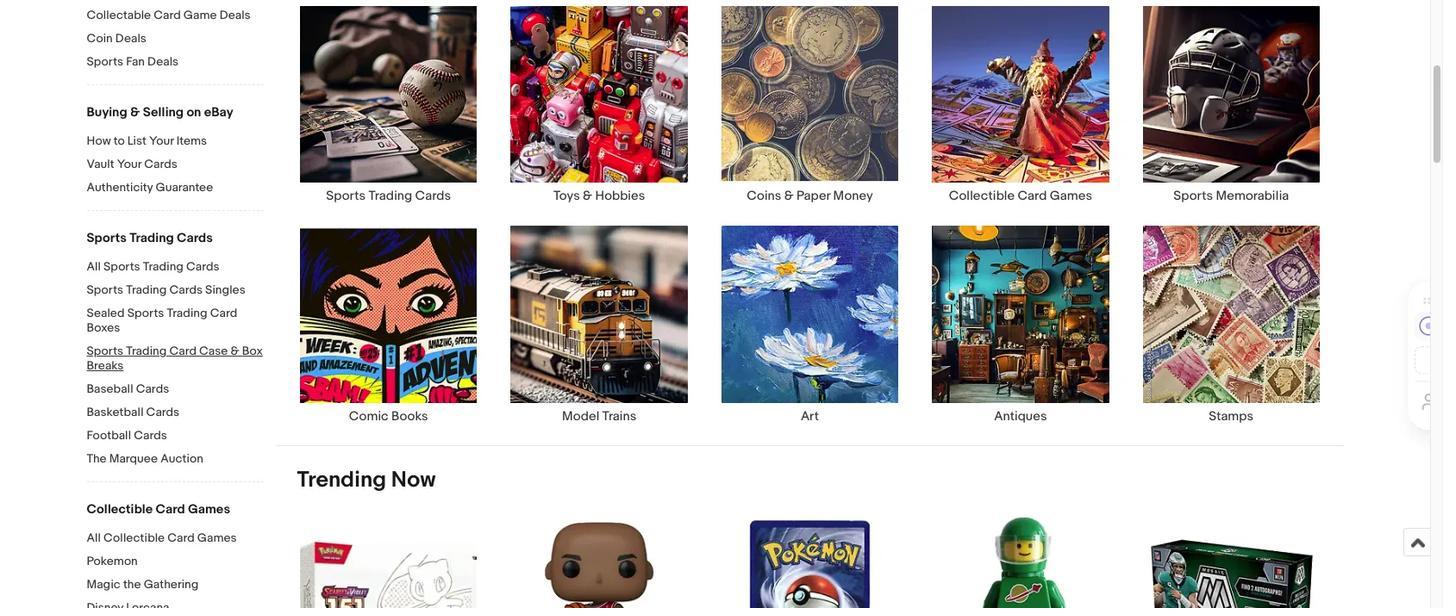 Task type: vqa. For each thing, say whether or not it's contained in the screenshot.
the Advanced LINK
no



Task type: locate. For each thing, give the bounding box(es) containing it.
trading
[[369, 188, 412, 205], [130, 230, 174, 247], [143, 260, 184, 274], [126, 283, 167, 298], [167, 306, 207, 321], [126, 344, 167, 359]]

& inside the "all sports trading cards sports trading cards singles sealed sports trading card boxes sports trading card case & box breaks baseball cards basketball cards football cards the marquee auction"
[[231, 344, 240, 359]]

selling
[[143, 104, 184, 121]]

sports
[[87, 54, 123, 69], [326, 188, 366, 205], [1174, 188, 1214, 205], [87, 230, 127, 247], [104, 260, 140, 274], [87, 283, 123, 298], [127, 306, 164, 321], [87, 344, 123, 359]]

collectible
[[949, 188, 1015, 205], [87, 502, 153, 518], [104, 531, 165, 546]]

all up sealed
[[87, 260, 101, 274]]

memorabilia
[[1216, 188, 1290, 205]]

1 vertical spatial collectible
[[87, 502, 153, 518]]

authenticity guarantee link
[[87, 180, 263, 197]]

auction
[[161, 452, 203, 467]]

0 vertical spatial deals
[[220, 8, 251, 22]]

& right toys
[[583, 188, 593, 205]]

collectible card games link
[[916, 5, 1126, 205]]

0 horizontal spatial deals
[[115, 31, 146, 46]]

collectible inside all collectible card games pokemon magic the gathering
[[104, 531, 165, 546]]

card
[[154, 8, 181, 22], [1018, 188, 1047, 205], [210, 306, 237, 321], [169, 344, 197, 359], [156, 502, 185, 518], [167, 531, 195, 546]]

your right list
[[149, 134, 174, 148]]

all
[[87, 260, 101, 274], [87, 531, 101, 546]]

all sports trading cards sports trading cards singles sealed sports trading card boxes sports trading card case & box breaks baseball cards basketball cards football cards the marquee auction
[[87, 260, 263, 467]]

deals right game
[[220, 8, 251, 22]]

& left the box
[[231, 344, 240, 359]]

sports trading card case & box breaks link
[[87, 344, 263, 375]]

buying
[[87, 104, 127, 121]]

2 vertical spatial games
[[197, 531, 237, 546]]

all inside the "all sports trading cards sports trading cards singles sealed sports trading card boxes sports trading card case & box breaks baseball cards basketball cards football cards the marquee auction"
[[87, 260, 101, 274]]

& right buying
[[130, 104, 140, 121]]

coin deals link
[[87, 31, 263, 47]]

all collectible card games link
[[87, 531, 263, 548]]

pokemon
[[87, 555, 138, 569]]

games
[[1050, 188, 1093, 205], [188, 502, 230, 518], [197, 531, 237, 546]]

0 horizontal spatial your
[[117, 157, 142, 172]]

games inside all collectible card games pokemon magic the gathering
[[197, 531, 237, 546]]

& for toys
[[583, 188, 593, 205]]

vault
[[87, 157, 114, 172]]

deals up fan
[[115, 31, 146, 46]]

boxes
[[87, 321, 120, 336]]

1 vertical spatial all
[[87, 531, 101, 546]]

&
[[130, 104, 140, 121], [583, 188, 593, 205], [785, 188, 794, 205], [231, 344, 240, 359]]

model
[[562, 408, 600, 425]]

0 vertical spatial collectible
[[949, 188, 1015, 205]]

0 vertical spatial your
[[149, 134, 174, 148]]

0 vertical spatial sports trading cards
[[326, 188, 451, 205]]

all inside all collectible card games pokemon magic the gathering
[[87, 531, 101, 546]]

& for buying
[[130, 104, 140, 121]]

how to list your items vault your cards authenticity guarantee
[[87, 134, 213, 195]]

1 vertical spatial deals
[[115, 31, 146, 46]]

football cards link
[[87, 429, 263, 445]]

hobbies
[[595, 188, 645, 205]]

sports fan deals link
[[87, 54, 263, 71]]

collectable card game deals link
[[87, 8, 263, 24]]

0 vertical spatial collectible card games
[[949, 188, 1093, 205]]

2 all from the top
[[87, 531, 101, 546]]

all up 'pokemon'
[[87, 531, 101, 546]]

trains
[[603, 408, 637, 425]]

baseball
[[87, 382, 133, 397]]

coins
[[747, 188, 782, 205]]

football
[[87, 429, 131, 443]]

your
[[149, 134, 174, 148], [117, 157, 142, 172]]

0 vertical spatial all
[[87, 260, 101, 274]]

all sports trading cards link
[[87, 260, 263, 276]]

all for all sports trading cards sports trading cards singles sealed sports trading card boxes sports trading card case & box breaks baseball cards basketball cards football cards the marquee auction
[[87, 260, 101, 274]]

items
[[177, 134, 207, 148]]

on
[[187, 104, 201, 121]]

fan
[[126, 54, 145, 69]]

0 horizontal spatial sports trading cards
[[87, 230, 213, 247]]

sports trading cards
[[326, 188, 451, 205], [87, 230, 213, 247]]

your down list
[[117, 157, 142, 172]]

deals down coin deals link
[[148, 54, 179, 69]]

toys
[[554, 188, 580, 205]]

guarantee
[[156, 180, 213, 195]]

sealed
[[87, 306, 125, 321]]

comic books
[[349, 408, 428, 425]]

2 vertical spatial collectible
[[104, 531, 165, 546]]

1 horizontal spatial your
[[149, 134, 174, 148]]

deals
[[220, 8, 251, 22], [115, 31, 146, 46], [148, 54, 179, 69]]

ebay
[[204, 104, 233, 121]]

money
[[834, 188, 873, 205]]

baseball cards link
[[87, 382, 263, 398]]

card inside collectable card game deals coin deals sports fan deals
[[154, 8, 181, 22]]

list
[[127, 134, 147, 148]]

basketball cards link
[[87, 405, 263, 422]]

collectible card games
[[949, 188, 1093, 205], [87, 502, 230, 518]]

& left "paper"
[[785, 188, 794, 205]]

1 horizontal spatial deals
[[148, 54, 179, 69]]

1 all from the top
[[87, 260, 101, 274]]

1 vertical spatial collectible card games
[[87, 502, 230, 518]]

cards
[[144, 157, 178, 172], [415, 188, 451, 205], [177, 230, 213, 247], [186, 260, 220, 274], [169, 283, 203, 298], [136, 382, 169, 397], [146, 405, 180, 420], [134, 429, 167, 443]]

the marquee auction link
[[87, 452, 263, 468]]

1 horizontal spatial sports trading cards
[[326, 188, 451, 205]]

basketball
[[87, 405, 144, 420]]



Task type: describe. For each thing, give the bounding box(es) containing it.
model trains
[[562, 408, 637, 425]]

coins & paper money link
[[705, 5, 916, 205]]

pokemon link
[[87, 555, 263, 571]]

the
[[123, 578, 141, 593]]

cards inside how to list your items vault your cards authenticity guarantee
[[144, 157, 178, 172]]

all collectible card games pokemon magic the gathering
[[87, 531, 237, 593]]

sports inside collectable card game deals coin deals sports fan deals
[[87, 54, 123, 69]]

model trains link
[[494, 225, 705, 425]]

sports trading cards singles link
[[87, 283, 263, 299]]

sports inside sports memorabilia link
[[1174, 188, 1214, 205]]

to
[[114, 134, 125, 148]]

how
[[87, 134, 111, 148]]

antiques link
[[916, 225, 1126, 425]]

2 horizontal spatial deals
[[220, 8, 251, 22]]

box
[[242, 344, 263, 359]]

stamps
[[1209, 408, 1254, 425]]

sports trading cards link
[[283, 5, 494, 205]]

how to list your items link
[[87, 134, 263, 150]]

art
[[801, 408, 819, 425]]

toys & hobbies
[[554, 188, 645, 205]]

all for all collectible card games pokemon magic the gathering
[[87, 531, 101, 546]]

coins & paper money
[[747, 188, 873, 205]]

0 horizontal spatial collectible card games
[[87, 502, 230, 518]]

case
[[199, 344, 228, 359]]

buying & selling on ebay
[[87, 104, 233, 121]]

1 horizontal spatial collectible card games
[[949, 188, 1093, 205]]

paper
[[797, 188, 831, 205]]

sealed sports trading card boxes link
[[87, 306, 263, 337]]

collectable card game deals coin deals sports fan deals
[[87, 8, 251, 69]]

antiques
[[995, 408, 1047, 425]]

singles
[[205, 283, 246, 298]]

sports inside the sports trading cards link
[[326, 188, 366, 205]]

the
[[87, 452, 107, 467]]

trending
[[297, 467, 386, 494]]

0 vertical spatial games
[[1050, 188, 1093, 205]]

2 vertical spatial deals
[[148, 54, 179, 69]]

breaks
[[87, 359, 124, 373]]

collectable
[[87, 8, 151, 22]]

toys & hobbies link
[[494, 5, 705, 205]]

coin
[[87, 31, 113, 46]]

stamps link
[[1126, 225, 1337, 425]]

magic the gathering link
[[87, 578, 263, 594]]

books
[[392, 408, 428, 425]]

1 vertical spatial sports trading cards
[[87, 230, 213, 247]]

trending now
[[297, 467, 436, 494]]

magic
[[87, 578, 121, 593]]

gathering
[[144, 578, 199, 593]]

now
[[391, 467, 436, 494]]

1 vertical spatial games
[[188, 502, 230, 518]]

art link
[[705, 225, 916, 425]]

& for coins
[[785, 188, 794, 205]]

authenticity
[[87, 180, 153, 195]]

vault your cards link
[[87, 157, 263, 173]]

1 vertical spatial your
[[117, 157, 142, 172]]

game
[[184, 8, 217, 22]]

card inside all collectible card games pokemon magic the gathering
[[167, 531, 195, 546]]

comic books link
[[283, 225, 494, 425]]

marquee
[[109, 452, 158, 467]]

comic
[[349, 408, 389, 425]]

sports memorabilia link
[[1126, 5, 1337, 205]]

sports memorabilia
[[1174, 188, 1290, 205]]



